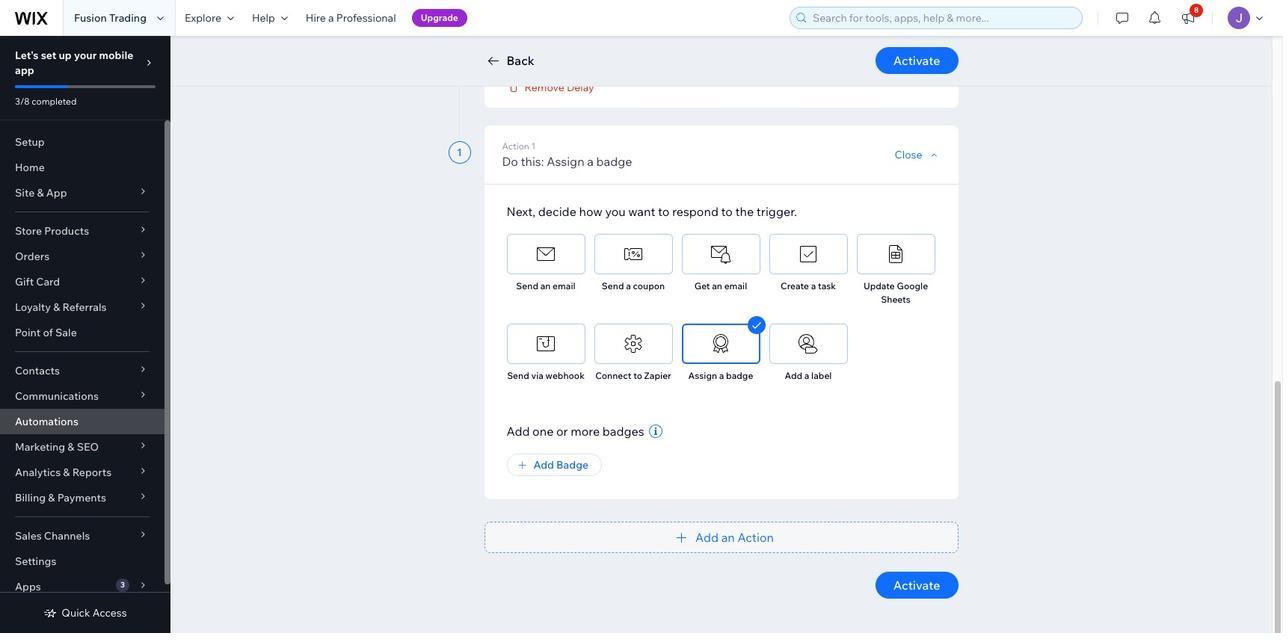 Task type: vqa. For each thing, say whether or not it's contained in the screenshot.
%
no



Task type: locate. For each thing, give the bounding box(es) containing it.
to right respond
[[721, 204, 733, 219]]

1 up this:
[[531, 141, 536, 152]]

0 horizontal spatial email
[[553, 280, 576, 292]]

remove
[[525, 81, 565, 94]]

add for add a label
[[785, 370, 803, 381]]

sales channels
[[15, 530, 90, 543]]

an
[[540, 280, 551, 292], [712, 280, 722, 292], [721, 530, 735, 545]]

get an email
[[695, 280, 747, 292]]

send left coupon
[[602, 280, 624, 292]]

& for site
[[37, 186, 44, 200]]

assign inside action 1 do this: assign a badge
[[547, 154, 585, 169]]

coupon
[[633, 280, 665, 292]]

create
[[781, 280, 809, 292]]

contacts button
[[0, 358, 165, 384]]

1 horizontal spatial 1
[[531, 141, 536, 152]]

contacts
[[15, 364, 60, 378]]

& right billing
[[48, 491, 55, 505]]

point
[[15, 326, 41, 340]]

marketing & seo button
[[0, 435, 165, 460]]

store
[[15, 224, 42, 238]]

0 vertical spatial activate
[[894, 53, 940, 68]]

fusion trading
[[74, 11, 147, 25]]

send down next,
[[516, 280, 538, 292]]

3/8
[[15, 96, 30, 107]]

hire a professional link
[[297, 0, 405, 36]]

orders
[[15, 250, 50, 263]]

1 email from the left
[[553, 280, 576, 292]]

trigger
[[745, 23, 784, 38]]

email
[[553, 280, 576, 292], [724, 280, 747, 292]]

an for send
[[540, 280, 551, 292]]

category image
[[535, 243, 557, 266], [622, 243, 645, 266], [710, 243, 732, 266], [797, 243, 820, 266], [710, 333, 732, 355]]

0 horizontal spatial badge
[[596, 154, 632, 169]]

1 vertical spatial activate button
[[876, 572, 958, 599]]

after the trigger
[[694, 23, 784, 38]]

& right loyalty
[[53, 301, 60, 314]]

category image up the add a label
[[797, 333, 820, 355]]

2 horizontal spatial to
[[721, 204, 733, 219]]

an for add
[[721, 530, 735, 545]]

to left zapier
[[634, 370, 642, 381]]

up
[[59, 49, 72, 62]]

seo
[[77, 441, 99, 454]]

a for add a label
[[805, 370, 810, 381]]

None field
[[600, 18, 663, 43]]

category image up "update"
[[885, 243, 907, 266]]

assign
[[547, 154, 585, 169], [689, 370, 717, 381]]

back
[[507, 53, 535, 68]]

& inside "popup button"
[[53, 301, 60, 314]]

setup
[[15, 135, 45, 149]]

assign right this:
[[547, 154, 585, 169]]

an inside add an action button
[[721, 530, 735, 545]]

assign right zapier
[[689, 370, 717, 381]]

quick access
[[62, 607, 127, 620]]

analytics & reports button
[[0, 460, 165, 485]]

access
[[93, 607, 127, 620]]

email right get
[[724, 280, 747, 292]]

badge up "you"
[[596, 154, 632, 169]]

1 horizontal spatial email
[[724, 280, 747, 292]]

1 horizontal spatial action
[[738, 530, 774, 545]]

email for send an email
[[553, 280, 576, 292]]

category image up assign a badge
[[710, 333, 732, 355]]

site & app
[[15, 186, 67, 200]]

0 vertical spatial activate button
[[876, 47, 958, 74]]

remove delay
[[525, 81, 594, 94]]

category image
[[885, 243, 907, 266], [535, 333, 557, 355], [622, 333, 645, 355], [797, 333, 820, 355]]

store products button
[[0, 218, 165, 244]]

quick access button
[[44, 607, 127, 620]]

send for send a coupon
[[602, 280, 624, 292]]

1 activate from the top
[[894, 53, 940, 68]]

get
[[695, 280, 710, 292]]

1 vertical spatial action
[[738, 530, 774, 545]]

badges
[[603, 424, 644, 439]]

communications button
[[0, 384, 165, 409]]

the left "trigger."
[[736, 204, 754, 219]]

send for send via webhook
[[507, 370, 529, 381]]

add badge button
[[507, 454, 602, 476]]

home
[[15, 161, 45, 174]]

0 horizontal spatial action
[[502, 141, 529, 152]]

via
[[531, 370, 544, 381]]

0 horizontal spatial assign
[[547, 154, 585, 169]]

send left the via
[[507, 370, 529, 381]]

a right hire at top left
[[328, 11, 334, 25]]

referrals
[[62, 301, 107, 314]]

a for send a coupon
[[626, 280, 631, 292]]

a right zapier
[[719, 370, 724, 381]]

app
[[15, 64, 34, 77]]

& right site
[[37, 186, 44, 200]]

1 vertical spatial activate
[[894, 578, 940, 593]]

loyalty & referrals
[[15, 301, 107, 314]]

Search for tools, apps, help & more... field
[[808, 7, 1078, 28]]

site & app button
[[0, 180, 165, 206]]

activate button
[[876, 47, 958, 74], [876, 572, 958, 599]]

&
[[37, 186, 44, 200], [53, 301, 60, 314], [68, 441, 74, 454], [63, 466, 70, 479], [48, 491, 55, 505]]

badge
[[596, 154, 632, 169], [726, 370, 753, 381]]

send
[[516, 280, 538, 292], [602, 280, 624, 292], [507, 370, 529, 381]]

settings link
[[0, 549, 165, 574]]

a left label
[[805, 370, 810, 381]]

respond
[[672, 204, 719, 219]]

quick
[[62, 607, 90, 620]]

category image for send an email
[[535, 243, 557, 266]]

gift card button
[[0, 269, 165, 295]]

8
[[1194, 5, 1199, 15]]

help button
[[243, 0, 297, 36]]

& inside popup button
[[68, 441, 74, 454]]

billing
[[15, 491, 46, 505]]

0 vertical spatial assign
[[547, 154, 585, 169]]

& left seo
[[68, 441, 74, 454]]

sales channels button
[[0, 524, 165, 549]]

activate
[[894, 53, 940, 68], [894, 578, 940, 593]]

task
[[818, 280, 836, 292]]

send a coupon
[[602, 280, 665, 292]]

badge left the add a label
[[726, 370, 753, 381]]

category image up send a coupon at the top
[[622, 243, 645, 266]]

category image up 'get an email'
[[710, 243, 732, 266]]

0 vertical spatial badge
[[596, 154, 632, 169]]

0 horizontal spatial to
[[634, 370, 642, 381]]

automations
[[15, 415, 78, 429]]

analytics & reports
[[15, 466, 112, 479]]

a left coupon
[[626, 280, 631, 292]]

1 vertical spatial badge
[[726, 370, 753, 381]]

gift card
[[15, 275, 60, 289]]

1 vertical spatial assign
[[689, 370, 717, 381]]

zapier
[[644, 370, 671, 381]]

category image up the send via webhook
[[535, 333, 557, 355]]

category image up 'create a task'
[[797, 243, 820, 266]]

a inside action 1 do this: assign a badge
[[587, 154, 594, 169]]

the
[[724, 23, 743, 38], [736, 204, 754, 219]]

0 vertical spatial action
[[502, 141, 529, 152]]

& left reports on the bottom of page
[[63, 466, 70, 479]]

3
[[120, 580, 125, 590]]

1
[[531, 141, 536, 152], [457, 146, 462, 159]]

2 activate from the top
[[894, 578, 940, 593]]

set
[[41, 49, 56, 62]]

& for marketing
[[68, 441, 74, 454]]

point of sale
[[15, 326, 77, 340]]

reports
[[72, 466, 112, 479]]

category image for create a task
[[797, 243, 820, 266]]

None number field
[[512, 18, 564, 43]]

email left send a coupon at the top
[[553, 280, 576, 292]]

2 email from the left
[[724, 280, 747, 292]]

1 left do
[[457, 146, 462, 159]]

connect
[[596, 370, 632, 381]]

this:
[[521, 154, 544, 169]]

category image up send an email
[[535, 243, 557, 266]]

close button
[[895, 148, 940, 162]]

a up how
[[587, 154, 594, 169]]

the right after
[[724, 23, 743, 38]]

help
[[252, 11, 275, 25]]

category image up connect to zapier
[[622, 333, 645, 355]]

a left task at the right of page
[[811, 280, 816, 292]]

to right want
[[658, 204, 670, 219]]

point of sale link
[[0, 320, 165, 346]]



Task type: describe. For each thing, give the bounding box(es) containing it.
want
[[628, 204, 656, 219]]

next,
[[507, 204, 536, 219]]

upgrade
[[421, 12, 458, 23]]

billing & payments button
[[0, 485, 165, 511]]

update
[[864, 280, 895, 292]]

0 vertical spatial the
[[724, 23, 743, 38]]

category image for assign a badge
[[710, 333, 732, 355]]

add an action button
[[484, 522, 958, 553]]

home link
[[0, 155, 165, 180]]

after
[[694, 23, 722, 38]]

google
[[897, 280, 928, 292]]

sales
[[15, 530, 42, 543]]

or
[[556, 424, 568, 439]]

1 vertical spatial the
[[736, 204, 754, 219]]

category image for a
[[797, 333, 820, 355]]

card
[[36, 275, 60, 289]]

do
[[502, 154, 518, 169]]

add for add badge
[[534, 458, 554, 472]]

add one or more badges
[[507, 424, 644, 439]]

channels
[[44, 530, 90, 543]]

add badge
[[534, 458, 589, 472]]

billing & payments
[[15, 491, 106, 505]]

category image for get an email
[[710, 243, 732, 266]]

let's
[[15, 49, 39, 62]]

category image for google
[[885, 243, 907, 266]]

1 inside action 1 do this: assign a badge
[[531, 141, 536, 152]]

a for create a task
[[811, 280, 816, 292]]

site
[[15, 186, 35, 200]]

send via webhook
[[507, 370, 585, 381]]

setup link
[[0, 129, 165, 155]]

update google sheets
[[864, 280, 928, 305]]

more
[[571, 424, 600, 439]]

0 horizontal spatial 1
[[457, 146, 462, 159]]

settings
[[15, 555, 56, 568]]

& for loyalty
[[53, 301, 60, 314]]

send for send an email
[[516, 280, 538, 292]]

create a task
[[781, 280, 836, 292]]

category image for send a coupon
[[622, 243, 645, 266]]

sidebar element
[[0, 36, 171, 633]]

back button
[[484, 52, 535, 70]]

email for get an email
[[724, 280, 747, 292]]

apps
[[15, 580, 41, 594]]

connect to zapier
[[596, 370, 671, 381]]

hire
[[306, 11, 326, 25]]

add a label
[[785, 370, 832, 381]]

send an email
[[516, 280, 576, 292]]

sheets
[[881, 294, 911, 305]]

category image for via
[[535, 333, 557, 355]]

gift
[[15, 275, 34, 289]]

remove delay button
[[507, 81, 594, 94]]

delay
[[567, 81, 594, 94]]

action 1 do this: assign a badge
[[502, 141, 632, 169]]

fusion
[[74, 11, 107, 25]]

explore
[[185, 11, 221, 25]]

1 activate button from the top
[[876, 47, 958, 74]]

how
[[579, 204, 603, 219]]

a for hire a professional
[[328, 11, 334, 25]]

add for add one or more badges
[[507, 424, 530, 439]]

1 horizontal spatial badge
[[726, 370, 753, 381]]

2 activate button from the top
[[876, 572, 958, 599]]

8 button
[[1172, 0, 1205, 36]]

store products
[[15, 224, 89, 238]]

sale
[[55, 326, 77, 340]]

next, decide how you want to respond to the trigger.
[[507, 204, 797, 219]]

communications
[[15, 390, 99, 403]]

& for billing
[[48, 491, 55, 505]]

& for analytics
[[63, 466, 70, 479]]

badge inside action 1 do this: assign a badge
[[596, 154, 632, 169]]

decide
[[538, 204, 577, 219]]

marketing
[[15, 441, 65, 454]]

a for assign a badge
[[719, 370, 724, 381]]

assign a badge
[[689, 370, 753, 381]]

1 horizontal spatial assign
[[689, 370, 717, 381]]

add an action
[[696, 530, 774, 545]]

hire a professional
[[306, 11, 396, 25]]

payments
[[57, 491, 106, 505]]

analytics
[[15, 466, 61, 479]]

an for get
[[712, 280, 722, 292]]

badge
[[557, 458, 589, 472]]

label
[[812, 370, 832, 381]]

you
[[605, 204, 626, 219]]

webhook
[[546, 370, 585, 381]]

mobile
[[99, 49, 133, 62]]

trigger.
[[757, 204, 797, 219]]

add for add an action
[[696, 530, 719, 545]]

completed
[[32, 96, 77, 107]]

1 horizontal spatial to
[[658, 204, 670, 219]]

one
[[533, 424, 554, 439]]

category image for to
[[622, 333, 645, 355]]

action inside button
[[738, 530, 774, 545]]

3/8 completed
[[15, 96, 77, 107]]

marketing & seo
[[15, 441, 99, 454]]

upgrade button
[[412, 9, 467, 27]]

close
[[895, 148, 923, 162]]

your
[[74, 49, 97, 62]]

action inside action 1 do this: assign a badge
[[502, 141, 529, 152]]

let's set up your mobile app
[[15, 49, 133, 77]]



